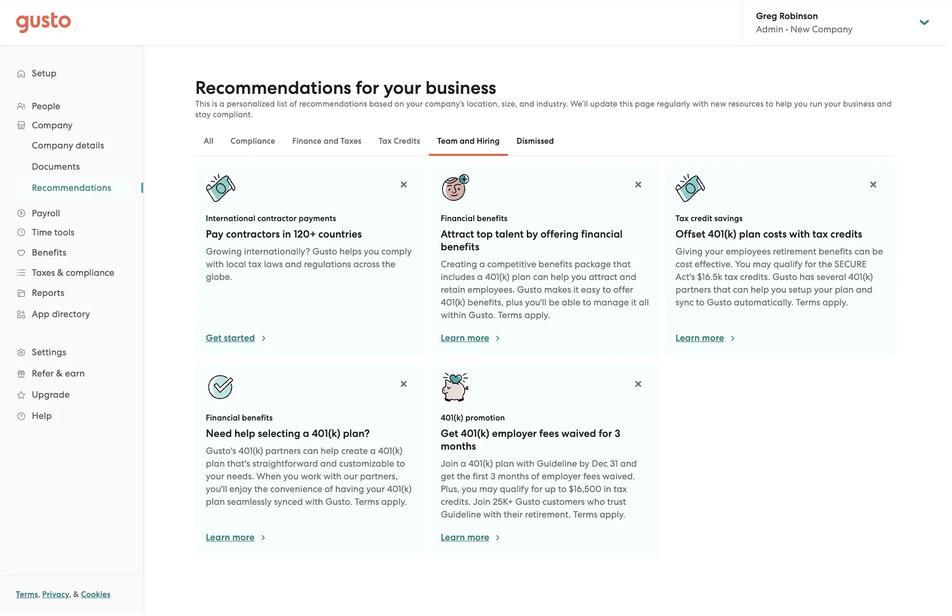 Task type: vqa. For each thing, say whether or not it's contained in the screenshot.


Task type: describe. For each thing, give the bounding box(es) containing it.
company inside greg robinson admin • new company
[[812, 24, 853, 34]]

0 horizontal spatial business
[[426, 77, 496, 99]]

enjoy
[[229, 484, 252, 495]]

plan inside tax credit savings offset 401(k) plan costs with tax credits
[[739, 228, 761, 240]]

401(k) inside tax credit savings offset 401(k) plan costs with tax credits
[[708, 228, 737, 240]]

employees
[[726, 246, 771, 257]]

0 vertical spatial it
[[573, 284, 579, 295]]

synced
[[274, 497, 303, 507]]

financial benefits need help selecting a 401(k) plan?
[[206, 413, 370, 440]]

privacy link
[[42, 590, 69, 600]]

several
[[817, 272, 846, 282]]

effective.
[[695, 259, 733, 270]]

tax for tax credits
[[379, 136, 392, 146]]

payroll button
[[11, 204, 133, 223]]

greg robinson admin • new company
[[756, 11, 853, 34]]

based
[[369, 99, 393, 109]]

credits
[[394, 136, 420, 146]]

new
[[711, 99, 726, 109]]

company for company details
[[32, 140, 73, 151]]

hiring
[[477, 136, 500, 146]]

you'll inside gusto's 401(k) partners can help create a 401(k) plan that's straightforward and customizable to your needs. when you work with our partners, you'll enjoy the convenience of having your 401(k) plan seamlessly synced with gusto. terms apply.
[[206, 484, 227, 495]]

401(k) down retain on the left
[[441, 297, 465, 308]]

company button
[[11, 116, 133, 135]]

plus,
[[441, 484, 460, 495]]

terms inside gusto's 401(k) partners can help create a 401(k) plan that's straightforward and customizable to your needs. when you work with our partners, you'll enjoy the convenience of having your 401(k) plan seamlessly synced with gusto. terms apply.
[[355, 497, 379, 507]]

employer inside 401(k) promotion get 401(k) employer fees waived for 3 months
[[492, 428, 537, 440]]

across
[[353, 259, 380, 270]]

new
[[791, 24, 810, 34]]

to down attract
[[603, 284, 611, 295]]

robinson
[[779, 11, 818, 22]]

internationally?
[[244, 246, 310, 257]]

gusto inside creating a competitive benefits package that includes a 401(k) plan can help you attract and retain employees. gusto makes it easy to offer 401(k) benefits, plus you'll be able to manage it all within gusto. terms apply.
[[517, 284, 542, 295]]

update
[[590, 99, 618, 109]]

0 vertical spatial get
[[206, 333, 222, 344]]

get
[[441, 471, 455, 482]]

be inside the giving your employees retirement benefits can be cost effective. you may qualify for the secure act's $16.5k tax credits. gusto has several 401(k) partners that can help you setup your plan and sync to gusto automatically. terms apply.
[[872, 246, 883, 257]]

learn more for get 401(k) employer fees waived for 3 months
[[441, 532, 489, 543]]

team and hiring
[[437, 136, 500, 146]]

to inside recommendations for your business this is a personalized list of recommendations based on your company's location, size, and industry. we'll update this page regularly with new resources to help you run your business and stay compliant.
[[766, 99, 774, 109]]

with down '25k+'
[[483, 509, 501, 520]]

secure
[[835, 259, 867, 270]]

finance and taxes
[[292, 136, 362, 146]]

help inside creating a competitive benefits package that includes a 401(k) plan can help you attract and retain employees. gusto makes it easy to offer 401(k) benefits, plus you'll be able to manage it all within gusto. terms apply.
[[551, 272, 569, 282]]

creating
[[441, 259, 477, 270]]

gusto. for attract top talent by offering financial benefits
[[469, 310, 496, 321]]

apply. inside gusto's 401(k) partners can help create a 401(k) plan that's straightforward and customizable to your needs. when you work with our partners, you'll enjoy the convenience of having your 401(k) plan seamlessly synced with gusto. terms apply.
[[381, 497, 407, 507]]

offer
[[613, 284, 633, 295]]

admin
[[756, 24, 784, 34]]

recommendations for your business this is a personalized list of recommendations based on your company's location, size, and industry. we'll update this page regularly with new resources to help you run your business and stay compliant.
[[195, 77, 892, 119]]

more for help
[[232, 532, 255, 543]]

you inside gusto's 401(k) partners can help create a 401(k) plan that's straightforward and customizable to your needs. when you work with our partners, you'll enjoy the convenience of having your 401(k) plan seamlessly synced with gusto. terms apply.
[[283, 471, 299, 482]]

1 horizontal spatial business
[[843, 99, 875, 109]]

your right run
[[825, 99, 841, 109]]

people button
[[11, 97, 133, 116]]

your right on at the top left of page
[[406, 99, 423, 109]]

& for earn
[[56, 368, 63, 379]]

apply. inside creating a competitive benefits package that includes a 401(k) plan can help you attract and retain employees. gusto makes it easy to offer 401(k) benefits, plus you'll be able to manage it all within gusto. terms apply.
[[525, 310, 550, 321]]

refer & earn link
[[11, 364, 133, 383]]

time
[[32, 227, 52, 238]]

plan down gusto's
[[206, 458, 225, 469]]

you inside growing internationally? gusto helps you comply with local tax laws and regulations across the globe.
[[364, 246, 379, 257]]

learn for offset 401(k) plan costs with tax credits
[[676, 333, 700, 344]]

a inside gusto's 401(k) partners can help create a 401(k) plan that's straightforward and customizable to your needs. when you work with our partners, you'll enjoy the convenience of having your 401(k) plan seamlessly synced with gusto. terms apply.
[[370, 446, 376, 456]]

and inside the giving your employees retirement benefits can be cost effective. you may qualify for the secure act's $16.5k tax credits. gusto has several 401(k) partners that can help you setup your plan and sync to gusto automatically. terms apply.
[[856, 284, 873, 295]]

time tools
[[32, 227, 74, 238]]

international
[[206, 214, 255, 223]]

the inside gusto's 401(k) partners can help create a 401(k) plan that's straightforward and customizable to your needs. when you work with our partners, you'll enjoy the convenience of having your 401(k) plan seamlessly synced with gusto. terms apply.
[[254, 484, 268, 495]]

terms inside creating a competitive benefits package that includes a 401(k) plan can help you attract and retain employees. gusto makes it easy to offer 401(k) benefits, plus you'll be able to manage it all within gusto. terms apply.
[[498, 310, 522, 321]]

and inside growing internationally? gusto helps you comply with local tax laws and regulations across the globe.
[[285, 259, 302, 270]]

qualify inside join a 401(k) plan with guideline by dec 31 and get the first 3 months of employer fees waived. plus, you may qualify for up to $16,500 in tax credits. join 25k+ gusto customers who trust guideline with their retirement. terms apply.
[[500, 484, 529, 495]]

tax inside growing internationally? gusto helps you comply with local tax laws and regulations across the globe.
[[248, 259, 262, 270]]

company details link
[[19, 136, 133, 155]]

learn more link for attract top talent by offering financial benefits
[[441, 332, 502, 345]]

upgrade
[[32, 389, 70, 400]]

globe.
[[206, 272, 232, 282]]

people
[[32, 101, 60, 111]]

attract
[[441, 228, 474, 240]]

get inside 401(k) promotion get 401(k) employer fees waived for 3 months
[[441, 428, 458, 440]]

can inside creating a competitive benefits package that includes a 401(k) plan can help you attract and retain employees. gusto makes it easy to offer 401(k) benefits, plus you'll be able to manage it all within gusto. terms apply.
[[533, 272, 549, 282]]

to inside gusto's 401(k) partners can help create a 401(k) plan that's straightforward and customizable to your needs. when you work with our partners, you'll enjoy the convenience of having your 401(k) plan seamlessly synced with gusto. terms apply.
[[396, 458, 405, 469]]

apply. inside join a 401(k) plan with guideline by dec 31 and get the first 3 months of employer fees waived. plus, you may qualify for up to $16,500 in tax credits. join 25k+ gusto customers who trust guideline with their retirement. terms apply.
[[600, 509, 625, 520]]

this
[[620, 99, 633, 109]]

started
[[224, 333, 255, 344]]

directory
[[52, 309, 90, 319]]

dismissed button
[[508, 128, 562, 154]]

personalized
[[227, 99, 275, 109]]

dismissed
[[517, 136, 554, 146]]

costs
[[763, 228, 787, 240]]

more for 401(k)
[[467, 532, 489, 543]]

with inside growing internationally? gusto helps you comply with local tax laws and regulations across the globe.
[[206, 259, 224, 270]]

all
[[639, 297, 649, 308]]

promotion
[[466, 413, 505, 423]]

industry.
[[536, 99, 568, 109]]

up
[[545, 484, 556, 495]]

creating a competitive benefits package that includes a 401(k) plan can help you attract and retain employees. gusto makes it easy to offer 401(k) benefits, plus you'll be able to manage it all within gusto. terms apply.
[[441, 259, 649, 321]]

customers
[[543, 497, 585, 507]]

benefits inside creating a competitive benefits package that includes a 401(k) plan can help you attract and retain employees. gusto makes it easy to offer 401(k) benefits, plus you'll be able to manage it all within gusto. terms apply.
[[539, 259, 572, 270]]

and inside join a 401(k) plan with guideline by dec 31 and get the first 3 months of employer fees waived. plus, you may qualify for up to $16,500 in tax credits. join 25k+ gusto customers who trust guideline with their retirement. terms apply.
[[620, 458, 637, 469]]

credits. inside the giving your employees retirement benefits can be cost effective. you may qualify for the secure act's $16.5k tax credits. gusto has several 401(k) partners that can help you setup your plan and sync to gusto automatically. terms apply.
[[740, 272, 770, 282]]

benefits up top
[[477, 214, 508, 223]]

compliance
[[66, 267, 114, 278]]

within
[[441, 310, 466, 321]]

pay
[[206, 228, 224, 240]]

benefits down attract
[[441, 241, 480, 253]]

automatically.
[[734, 297, 794, 308]]

gusto navigation element
[[0, 46, 143, 444]]

home image
[[16, 12, 71, 33]]

compliance
[[231, 136, 275, 146]]

plan?
[[343, 428, 370, 440]]

team
[[437, 136, 458, 146]]

that inside creating a competitive benefits package that includes a 401(k) plan can help you attract and retain employees. gusto makes it easy to offer 401(k) benefits, plus you'll be able to manage it all within gusto. terms apply.
[[613, 259, 631, 270]]

compliant.
[[213, 110, 253, 119]]

by inside join a 401(k) plan with guideline by dec 31 and get the first 3 months of employer fees waived. plus, you may qualify for up to $16,500 in tax credits. join 25k+ gusto customers who trust guideline with their retirement. terms apply.
[[579, 458, 590, 469]]

with inside tax credit savings offset 401(k) plan costs with tax credits
[[789, 228, 810, 240]]

of inside recommendations for your business this is a personalized list of recommendations based on your company's location, size, and industry. we'll update this page regularly with new resources to help you run your business and stay compliant.
[[290, 99, 297, 109]]

taxes inside dropdown button
[[32, 267, 55, 278]]

dec
[[592, 458, 608, 469]]

to inside the giving your employees retirement benefits can be cost effective. you may qualify for the secure act's $16.5k tax credits. gusto has several 401(k) partners that can help you setup your plan and sync to gusto automatically. terms apply.
[[696, 297, 705, 308]]

terms left privacy link
[[16, 590, 38, 600]]

savings
[[714, 214, 743, 223]]

a inside join a 401(k) plan with guideline by dec 31 and get the first 3 months of employer fees waived. plus, you may qualify for up to $16,500 in tax credits. join 25k+ gusto customers who trust guideline with their retirement. terms apply.
[[461, 458, 466, 469]]

401(k) inside join a 401(k) plan with guideline by dec 31 and get the first 3 months of employer fees waived. plus, you may qualify for up to $16,500 in tax credits. join 25k+ gusto customers who trust guideline with their retirement. terms apply.
[[468, 458, 493, 469]]

your up on at the top left of page
[[384, 77, 421, 99]]

that inside the giving your employees retirement benefits can be cost effective. you may qualify for the secure act's $16.5k tax credits. gusto has several 401(k) partners that can help you setup your plan and sync to gusto automatically. terms apply.
[[713, 284, 731, 295]]

on
[[395, 99, 404, 109]]

recommendations for recommendations
[[32, 183, 111, 193]]

convenience
[[270, 484, 322, 495]]

1 vertical spatial join
[[473, 497, 491, 507]]

learn more link for get 401(k) employer fees waived for 3 months
[[441, 532, 502, 544]]

401(k) left 'promotion'
[[441, 413, 464, 423]]

waived
[[561, 428, 596, 440]]

tools
[[54, 227, 74, 238]]

tax credits
[[379, 136, 420, 146]]

size,
[[502, 99, 517, 109]]

months inside join a 401(k) plan with guideline by dec 31 and get the first 3 months of employer fees waived. plus, you may qualify for up to $16,500 in tax credits. join 25k+ gusto customers who trust guideline with their retirement. terms apply.
[[498, 471, 529, 482]]

financial
[[581, 228, 623, 240]]

documents
[[32, 161, 80, 172]]

seamlessly
[[227, 497, 272, 507]]

for inside 401(k) promotion get 401(k) employer fees waived for 3 months
[[599, 428, 612, 440]]

401(k) up that's
[[239, 446, 263, 456]]

with inside recommendations for your business this is a personalized list of recommendations based on your company's location, size, and industry. we'll update this page regularly with new resources to help you run your business and stay compliant.
[[692, 99, 709, 109]]

the inside join a 401(k) plan with guideline by dec 31 and get the first 3 months of employer fees waived. plus, you may qualify for up to $16,500 in tax credits. join 25k+ gusto customers who trust guideline with their retirement. terms apply.
[[457, 471, 471, 482]]

learn more link for need help selecting a 401(k) plan?
[[206, 532, 267, 544]]

tax inside the giving your employees retirement benefits can be cost effective. you may qualify for the secure act's $16.5k tax credits. gusto has several 401(k) partners that can help you setup your plan and sync to gusto automatically. terms apply.
[[725, 272, 738, 282]]

more for top
[[467, 333, 489, 344]]

can inside gusto's 401(k) partners can help create a 401(k) plan that's straightforward and customizable to your needs. when you work with our partners, you'll enjoy the convenience of having your 401(k) plan seamlessly synced with gusto. terms apply.
[[303, 446, 318, 456]]

$16.5k
[[697, 272, 722, 282]]

credits. inside join a 401(k) plan with guideline by dec 31 and get the first 3 months of employer fees waived. plus, you may qualify for up to $16,500 in tax credits. join 25k+ gusto customers who trust guideline with their retirement. terms apply.
[[441, 497, 471, 507]]

for inside recommendations for your business this is a personalized list of recommendations based on your company's location, size, and industry. we'll update this page regularly with new resources to help you run your business and stay compliant.
[[356, 77, 379, 99]]

can down you
[[733, 284, 749, 295]]

help link
[[11, 406, 133, 426]]

gusto up "setup"
[[773, 272, 797, 282]]

recommendations for recommendations for your business this is a personalized list of recommendations based on your company's location, size, and industry. we'll update this page regularly with new resources to help you run your business and stay compliant.
[[195, 77, 351, 99]]

and inside button
[[324, 136, 339, 146]]

help inside gusto's 401(k) partners can help create a 401(k) plan that's straightforward and customizable to your needs. when you work with our partners, you'll enjoy the convenience of having your 401(k) plan seamlessly synced with gusto. terms apply.
[[321, 446, 339, 456]]

you'll inside creating a competitive benefits package that includes a 401(k) plan can help you attract and retain employees. gusto makes it easy to offer 401(k) benefits, plus you'll be able to manage it all within gusto. terms apply.
[[525, 297, 547, 308]]

help inside the giving your employees retirement benefits can be cost effective. you may qualify for the secure act's $16.5k tax credits. gusto has several 401(k) partners that can help you setup your plan and sync to gusto automatically. terms apply.
[[751, 284, 769, 295]]

financial for need
[[206, 413, 240, 423]]

offering
[[541, 228, 579, 240]]

list containing company details
[[0, 135, 143, 198]]

•
[[786, 24, 788, 34]]

refer & earn
[[32, 368, 85, 379]]

benefits inside financial benefits need help selecting a 401(k) plan?
[[242, 413, 273, 423]]

taxes inside button
[[341, 136, 362, 146]]

with left our
[[324, 471, 342, 482]]

and inside creating a competitive benefits package that includes a 401(k) plan can help you attract and retain employees. gusto makes it easy to offer 401(k) benefits, plus you'll be able to manage it all within gusto. terms apply.
[[620, 272, 636, 282]]

this
[[195, 99, 210, 109]]

partners,
[[360, 471, 398, 482]]

your down the several at the top
[[814, 284, 833, 295]]

your down the partners,
[[366, 484, 385, 495]]

you
[[735, 259, 751, 270]]

1 vertical spatial it
[[631, 297, 637, 308]]

learn more for attract top talent by offering financial benefits
[[441, 333, 489, 344]]

recommendation categories for your business tab list
[[195, 126, 896, 156]]

we'll
[[570, 99, 588, 109]]

and inside button
[[460, 136, 475, 146]]

company for company
[[32, 120, 73, 131]]

finance and taxes button
[[284, 128, 370, 154]]



Task type: locate. For each thing, give the bounding box(es) containing it.
1 horizontal spatial financial
[[441, 214, 475, 223]]

months up get
[[441, 440, 476, 453]]

finance
[[292, 136, 322, 146]]

by inside financial benefits attract top talent by offering financial benefits
[[526, 228, 538, 240]]

you inside creating a competitive benefits package that includes a 401(k) plan can help you attract and retain employees. gusto makes it easy to offer 401(k) benefits, plus you'll be able to manage it all within gusto. terms apply.
[[571, 272, 587, 282]]

1 vertical spatial months
[[498, 471, 529, 482]]

cookies button
[[81, 588, 111, 601]]

with up retirement
[[789, 228, 810, 240]]

the inside growing internationally? gusto helps you comply with local tax laws and regulations across the globe.
[[382, 259, 396, 270]]

can
[[855, 246, 870, 257], [533, 272, 549, 282], [733, 284, 749, 295], [303, 446, 318, 456]]

you inside join a 401(k) plan with guideline by dec 31 and get the first 3 months of employer fees waived. plus, you may qualify for up to $16,500 in tax credits. join 25k+ gusto customers who trust guideline with their retirement. terms apply.
[[462, 484, 477, 495]]

the inside the giving your employees retirement benefits can be cost effective. you may qualify for the secure act's $16.5k tax credits. gusto has several 401(k) partners that can help you setup your plan and sync to gusto automatically. terms apply.
[[819, 259, 832, 270]]

& inside taxes & compliance dropdown button
[[57, 267, 64, 278]]

retirement
[[773, 246, 816, 257]]

with left new
[[692, 99, 709, 109]]

qualify inside the giving your employees retirement benefits can be cost effective. you may qualify for the secure act's $16.5k tax credits. gusto has several 401(k) partners that can help you setup your plan and sync to gusto automatically. terms apply.
[[774, 259, 803, 270]]

of inside gusto's 401(k) partners can help create a 401(k) plan that's straightforward and customizable to your needs. when you work with our partners, you'll enjoy the convenience of having your 401(k) plan seamlessly synced with gusto. terms apply.
[[325, 484, 333, 495]]

get up get
[[441, 428, 458, 440]]

you inside recommendations for your business this is a personalized list of recommendations based on your company's location, size, and industry. we'll update this page regularly with new resources to help you run your business and stay compliant.
[[794, 99, 808, 109]]

with down convenience
[[305, 497, 323, 507]]

1 vertical spatial tax
[[676, 214, 689, 223]]

1 horizontal spatial join
[[473, 497, 491, 507]]

contractors
[[226, 228, 280, 240]]

0 horizontal spatial gusto.
[[325, 497, 353, 507]]

reports link
[[11, 283, 133, 302]]

to right up
[[558, 484, 567, 495]]

401(k) down 'promotion'
[[461, 428, 490, 440]]

0 vertical spatial taxes
[[341, 136, 362, 146]]

months inside 401(k) promotion get 401(k) employer fees waived for 3 months
[[441, 440, 476, 453]]

plan left seamlessly
[[206, 497, 225, 507]]

attract
[[589, 272, 617, 282]]

page
[[635, 99, 655, 109]]

1 horizontal spatial recommendations
[[195, 77, 351, 99]]

0 horizontal spatial partners
[[265, 446, 301, 456]]

you'll
[[525, 297, 547, 308], [206, 484, 227, 495]]

reports
[[32, 288, 64, 298]]

employer down 'promotion'
[[492, 428, 537, 440]]

help right need
[[234, 428, 255, 440]]

0 vertical spatial credits.
[[740, 272, 770, 282]]

benefits inside the giving your employees retirement benefits can be cost effective. you may qualify for the secure act's $16.5k tax credits. gusto has several 401(k) partners that can help you setup your plan and sync to gusto automatically. terms apply.
[[819, 246, 852, 257]]

get left 'started'
[[206, 333, 222, 344]]

customizable
[[339, 458, 394, 469]]

0 horizontal spatial 3
[[491, 471, 496, 482]]

401(k) up customizable
[[378, 446, 403, 456]]

sync
[[676, 297, 694, 308]]

for up the has
[[805, 259, 816, 270]]

credit
[[691, 214, 712, 223]]

you up across
[[364, 246, 379, 257]]

0 horizontal spatial that
[[613, 259, 631, 270]]

0 horizontal spatial ,
[[38, 590, 40, 600]]

gusto. inside gusto's 401(k) partners can help create a 401(k) plan that's straightforward and customizable to your needs. when you work with our partners, you'll enjoy the convenience of having your 401(k) plan seamlessly synced with gusto. terms apply.
[[325, 497, 353, 507]]

payroll
[[32, 208, 60, 219]]

0 horizontal spatial it
[[573, 284, 579, 295]]

0 vertical spatial gusto.
[[469, 310, 496, 321]]

$16,500
[[569, 484, 602, 495]]

1 horizontal spatial may
[[753, 259, 771, 270]]

& up reports link at the top left of the page
[[57, 267, 64, 278]]

learn for attract top talent by offering financial benefits
[[441, 333, 465, 344]]

taxes & compliance
[[32, 267, 114, 278]]

1 vertical spatial fees
[[583, 471, 600, 482]]

the
[[382, 259, 396, 270], [819, 259, 832, 270], [457, 471, 471, 482], [254, 484, 268, 495]]

0 vertical spatial be
[[872, 246, 883, 257]]

a inside financial benefits need help selecting a 401(k) plan?
[[303, 428, 309, 440]]

0 horizontal spatial get
[[206, 333, 222, 344]]

1 vertical spatial taxes
[[32, 267, 55, 278]]

401(k) down secure
[[849, 272, 873, 282]]

gusto up their
[[515, 497, 540, 507]]

plan inside creating a competitive benefits package that includes a 401(k) plan can help you attract and retain employees. gusto makes it easy to offer 401(k) benefits, plus you'll be able to manage it all within gusto. terms apply.
[[512, 272, 531, 282]]

a right selecting
[[303, 428, 309, 440]]

local
[[226, 259, 246, 270]]

& left the earn
[[56, 368, 63, 379]]

0 horizontal spatial you'll
[[206, 484, 227, 495]]

0 vertical spatial join
[[441, 458, 458, 469]]

0 vertical spatial you'll
[[525, 297, 547, 308]]

international contractor payments pay contractors in 120+ countries
[[206, 214, 362, 240]]

1 horizontal spatial fees
[[583, 471, 600, 482]]

0 horizontal spatial financial
[[206, 413, 240, 423]]

of right list
[[290, 99, 297, 109]]

apply.
[[823, 297, 848, 308], [525, 310, 550, 321], [381, 497, 407, 507], [600, 509, 625, 520]]

team and hiring button
[[429, 128, 508, 154]]

company right 'new'
[[812, 24, 853, 34]]

with
[[692, 99, 709, 109], [789, 228, 810, 240], [206, 259, 224, 270], [516, 458, 534, 469], [324, 471, 342, 482], [305, 497, 323, 507], [483, 509, 501, 520]]

it left all
[[631, 297, 637, 308]]

tax left laws
[[248, 259, 262, 270]]

terms , privacy , & cookies
[[16, 590, 111, 600]]

0 vertical spatial that
[[613, 259, 631, 270]]

401(k) down the partners,
[[387, 484, 412, 495]]

can up work
[[303, 446, 318, 456]]

1 vertical spatial may
[[479, 484, 498, 495]]

1 vertical spatial business
[[843, 99, 875, 109]]

can up secure
[[855, 246, 870, 257]]

tax inside tax credit savings offset 401(k) plan costs with tax credits
[[813, 228, 828, 240]]

company details
[[32, 140, 104, 151]]

list
[[277, 99, 287, 109]]

1 vertical spatial gusto.
[[325, 497, 353, 507]]

it up the able at the right
[[573, 284, 579, 295]]

0 horizontal spatial taxes
[[32, 267, 55, 278]]

401(k) up 'first' at the bottom of page
[[468, 458, 493, 469]]

includes
[[441, 272, 475, 282]]

1 horizontal spatial ,
[[69, 590, 71, 600]]

1 vertical spatial 3
[[491, 471, 496, 482]]

details
[[76, 140, 104, 151]]

gusto inside join a 401(k) plan with guideline by dec 31 and get the first 3 months of employer fees waived. plus, you may qualify for up to $16,500 in tax credits. join 25k+ gusto customers who trust guideline with their retirement. terms apply.
[[515, 497, 540, 507]]

1 vertical spatial employer
[[542, 471, 581, 482]]

0 vertical spatial guideline
[[537, 458, 577, 469]]

learn more down seamlessly
[[206, 532, 255, 543]]

0 vertical spatial of
[[290, 99, 297, 109]]

0 vertical spatial recommendations
[[195, 77, 351, 99]]

2 vertical spatial of
[[325, 484, 333, 495]]

financial up need
[[206, 413, 240, 423]]

terms inside the giving your employees retirement benefits can be cost effective. you may qualify for the secure act's $16.5k tax credits. gusto has several 401(k) partners that can help you setup your plan and sync to gusto automatically. terms apply.
[[796, 297, 820, 308]]

1 horizontal spatial gusto.
[[469, 310, 496, 321]]

0 horizontal spatial by
[[526, 228, 538, 240]]

1 vertical spatial qualify
[[500, 484, 529, 495]]

settings
[[32, 347, 66, 358]]

0 vertical spatial in
[[282, 228, 291, 240]]

company's
[[425, 99, 465, 109]]

terms down the who
[[573, 509, 598, 520]]

401(k) promotion get 401(k) employer fees waived for 3 months
[[441, 413, 621, 453]]

1 horizontal spatial in
[[604, 484, 611, 495]]

tax credit savings offset 401(k) plan costs with tax credits
[[676, 214, 862, 240]]

plan down competitive
[[512, 272, 531, 282]]

1 , from the left
[[38, 590, 40, 600]]

terms down "setup"
[[796, 297, 820, 308]]

1 horizontal spatial that
[[713, 284, 731, 295]]

for inside the giving your employees retirement benefits can be cost effective. you may qualify for the secure act's $16.5k tax credits. gusto has several 401(k) partners that can help you setup your plan and sync to gusto automatically. terms apply.
[[805, 259, 816, 270]]

tax down waived.
[[614, 484, 627, 495]]

0 vertical spatial company
[[812, 24, 853, 34]]

employer up up
[[542, 471, 581, 482]]

1 horizontal spatial 3
[[615, 428, 621, 440]]

plan
[[739, 228, 761, 240], [512, 272, 531, 282], [835, 284, 854, 295], [206, 458, 225, 469], [495, 458, 514, 469], [206, 497, 225, 507]]

0 horizontal spatial be
[[549, 297, 560, 308]]

0 horizontal spatial qualify
[[500, 484, 529, 495]]

tax for tax credit savings offset 401(k) plan costs with tax credits
[[676, 214, 689, 223]]

1 horizontal spatial qualify
[[774, 259, 803, 270]]

tax credits button
[[370, 128, 429, 154]]

0 vertical spatial &
[[57, 267, 64, 278]]

plan up '25k+'
[[495, 458, 514, 469]]

0 horizontal spatial recommendations
[[32, 183, 111, 193]]

learn more for offset 401(k) plan costs with tax credits
[[676, 333, 724, 344]]

1 horizontal spatial taxes
[[341, 136, 362, 146]]

first
[[473, 471, 488, 482]]

learn for get 401(k) employer fees waived for 3 months
[[441, 532, 465, 543]]

2 vertical spatial &
[[73, 590, 79, 600]]

all
[[204, 136, 214, 146]]

learn for need help selecting a 401(k) plan?
[[206, 532, 230, 543]]

may inside join a 401(k) plan with guideline by dec 31 and get the first 3 months of employer fees waived. plus, you may qualify for up to $16,500 in tax credits. join 25k+ gusto customers who trust guideline with their retirement. terms apply.
[[479, 484, 498, 495]]

tax inside button
[[379, 136, 392, 146]]

a inside recommendations for your business this is a personalized list of recommendations based on your company's location, size, and industry. we'll update this page regularly with new resources to help you run your business and stay compliant.
[[220, 99, 225, 109]]

3 inside 401(k) promotion get 401(k) employer fees waived for 3 months
[[615, 428, 621, 440]]

1 vertical spatial in
[[604, 484, 611, 495]]

app directory
[[32, 309, 90, 319]]

taxes up reports
[[32, 267, 55, 278]]

for inside join a 401(k) plan with guideline by dec 31 and get the first 3 months of employer fees waived. plus, you may qualify for up to $16,500 in tax credits. join 25k+ gusto customers who trust guideline with their retirement. terms apply.
[[531, 484, 543, 495]]

you up convenience
[[283, 471, 299, 482]]

recommendations inside recommendations for your business this is a personalized list of recommendations based on your company's location, size, and industry. we'll update this page regularly with new resources to help you run your business and stay compliant.
[[195, 77, 351, 99]]

employer inside join a 401(k) plan with guideline by dec 31 and get the first 3 months of employer fees waived. plus, you may qualify for up to $16,500 in tax credits. join 25k+ gusto customers who trust guideline with their retirement. terms apply.
[[542, 471, 581, 482]]

1 list from the top
[[0, 97, 143, 427]]

tax inside tax credit savings offset 401(k) plan costs with tax credits
[[676, 214, 689, 223]]

0 vertical spatial may
[[753, 259, 771, 270]]

apply. inside the giving your employees retirement benefits can be cost effective. you may qualify for the secure act's $16.5k tax credits. gusto has several 401(k) partners that can help you setup your plan and sync to gusto automatically. terms apply.
[[823, 297, 848, 308]]

help up automatically.
[[751, 284, 769, 295]]

to up the partners,
[[396, 458, 405, 469]]

guideline up up
[[537, 458, 577, 469]]

401(k) inside the giving your employees retirement benefits can be cost effective. you may qualify for the secure act's $16.5k tax credits. gusto has several 401(k) partners that can help you setup your plan and sync to gusto automatically. terms apply.
[[849, 272, 873, 282]]

2 vertical spatial company
[[32, 140, 73, 151]]

makes
[[544, 284, 571, 295]]

list containing people
[[0, 97, 143, 427]]

2 , from the left
[[69, 590, 71, 600]]

1 horizontal spatial be
[[872, 246, 883, 257]]

1 vertical spatial of
[[531, 471, 540, 482]]

your left needs.
[[206, 471, 224, 482]]

months up '25k+'
[[498, 471, 529, 482]]

with down 401(k) promotion get 401(k) employer fees waived for 3 months
[[516, 458, 534, 469]]

1 vertical spatial by
[[579, 458, 590, 469]]

the right get
[[457, 471, 471, 482]]

months
[[441, 440, 476, 453], [498, 471, 529, 482]]

1 horizontal spatial credits.
[[740, 272, 770, 282]]

credits. down you
[[740, 272, 770, 282]]

top
[[477, 228, 493, 240]]

you down 'first' at the bottom of page
[[462, 484, 477, 495]]

1 horizontal spatial months
[[498, 471, 529, 482]]

employees.
[[468, 284, 515, 295]]

2 horizontal spatial of
[[531, 471, 540, 482]]

1 vertical spatial you'll
[[206, 484, 227, 495]]

3 right 'first' at the bottom of page
[[491, 471, 496, 482]]

apply. down the several at the top
[[823, 297, 848, 308]]

0 vertical spatial 3
[[615, 428, 621, 440]]

0 vertical spatial employer
[[492, 428, 537, 440]]

& for compliance
[[57, 267, 64, 278]]

more for offset
[[702, 333, 724, 344]]

1 horizontal spatial you'll
[[525, 297, 547, 308]]

when
[[256, 471, 281, 482]]

a right creating
[[479, 259, 485, 270]]

that down $16.5k
[[713, 284, 731, 295]]

get started link
[[206, 332, 268, 345]]

may down 'first' at the bottom of page
[[479, 484, 498, 495]]

plan inside the giving your employees retirement benefits can be cost effective. you may qualify for the secure act's $16.5k tax credits. gusto has several 401(k) partners that can help you setup your plan and sync to gusto automatically. terms apply.
[[835, 284, 854, 295]]

learn more link down within
[[441, 332, 502, 345]]

payments
[[299, 214, 336, 223]]

time tools button
[[11, 223, 133, 242]]

0 horizontal spatial guideline
[[441, 509, 481, 520]]

learn more
[[441, 333, 489, 344], [676, 333, 724, 344], [206, 532, 255, 543], [441, 532, 489, 543]]

gusto. down benefits,
[[469, 310, 496, 321]]

in up trust
[[604, 484, 611, 495]]

1 vertical spatial company
[[32, 120, 73, 131]]

tax inside join a 401(k) plan with guideline by dec 31 and get the first 3 months of employer fees waived. plus, you may qualify for up to $16,500 in tax credits. join 25k+ gusto customers who trust guideline with their retirement. terms apply.
[[614, 484, 627, 495]]

join left '25k+'
[[473, 497, 491, 507]]

1 horizontal spatial guideline
[[537, 458, 577, 469]]

benefits up selecting
[[242, 413, 273, 423]]

learn more link down seamlessly
[[206, 532, 267, 544]]

1 horizontal spatial of
[[325, 484, 333, 495]]

terms down plus
[[498, 310, 522, 321]]

0 vertical spatial months
[[441, 440, 476, 453]]

setup link
[[11, 64, 133, 83]]

needs.
[[227, 471, 254, 482]]

gusto. down having
[[325, 497, 353, 507]]

setup
[[32, 68, 57, 79]]

to inside join a 401(k) plan with guideline by dec 31 and get the first 3 months of employer fees waived. plus, you may qualify for up to $16,500 in tax credits. join 25k+ gusto customers who trust guideline with their retirement. terms apply.
[[558, 484, 567, 495]]

401(k) down the savings
[[708, 228, 737, 240]]

401(k) up employees.
[[485, 272, 510, 282]]

financial inside financial benefits attract top talent by offering financial benefits
[[441, 214, 475, 223]]

with up globe.
[[206, 259, 224, 270]]

company up documents
[[32, 140, 73, 151]]

benefits,
[[468, 297, 504, 308]]

1 vertical spatial recommendations
[[32, 183, 111, 193]]

recommendations inside "link"
[[32, 183, 111, 193]]

gusto. inside creating a competitive benefits package that includes a 401(k) plan can help you attract and retain employees. gusto makes it easy to offer 401(k) benefits, plus you'll be able to manage it all within gusto. terms apply.
[[469, 310, 496, 321]]

to right the sync on the right of the page
[[696, 297, 705, 308]]

gusto up plus
[[517, 284, 542, 295]]

may inside the giving your employees retirement benefits can be cost effective. you may qualify for the secure act's $16.5k tax credits. gusto has several 401(k) partners that can help you setup your plan and sync to gusto automatically. terms apply.
[[753, 259, 771, 270]]

0 horizontal spatial in
[[282, 228, 291, 240]]

1 horizontal spatial employer
[[542, 471, 581, 482]]

your
[[384, 77, 421, 99], [406, 99, 423, 109], [825, 99, 841, 109], [705, 246, 724, 257], [814, 284, 833, 295], [206, 471, 224, 482], [366, 484, 385, 495]]

recommendations
[[299, 99, 367, 109]]

learn more link down '25k+'
[[441, 532, 502, 544]]

recommendations down "documents" link
[[32, 183, 111, 193]]

by left dec
[[579, 458, 590, 469]]

benefits up secure
[[819, 246, 852, 257]]

fees inside join a 401(k) plan with guideline by dec 31 and get the first 3 months of employer fees waived. plus, you may qualify for up to $16,500 in tax credits. join 25k+ gusto customers who trust guideline with their retirement. terms apply.
[[583, 471, 600, 482]]

& inside refer & earn link
[[56, 368, 63, 379]]

selecting
[[258, 428, 300, 440]]

your up effective.
[[705, 246, 724, 257]]

2 list from the top
[[0, 135, 143, 198]]

1 vertical spatial get
[[441, 428, 458, 440]]

company inside "dropdown button"
[[32, 120, 73, 131]]

partners inside the giving your employees retirement benefits can be cost effective. you may qualify for the secure act's $16.5k tax credits. gusto has several 401(k) partners that can help you setup your plan and sync to gusto automatically. terms apply.
[[676, 284, 711, 295]]

trust
[[607, 497, 626, 507]]

1 vertical spatial guideline
[[441, 509, 481, 520]]

0 vertical spatial qualify
[[774, 259, 803, 270]]

fees left waived
[[539, 428, 559, 440]]

partners inside gusto's 401(k) partners can help create a 401(k) plan that's straightforward and customizable to your needs. when you work with our partners, you'll enjoy the convenience of having your 401(k) plan seamlessly synced with gusto. terms apply.
[[265, 446, 301, 456]]

&
[[57, 267, 64, 278], [56, 368, 63, 379], [73, 590, 79, 600]]

stay
[[195, 110, 211, 119]]

1 vertical spatial financial
[[206, 413, 240, 423]]

and inside gusto's 401(k) partners can help create a 401(k) plan that's straightforward and customizable to your needs. when you work with our partners, you'll enjoy the convenience of having your 401(k) plan seamlessly synced with gusto. terms apply.
[[320, 458, 337, 469]]

you up 'easy'
[[571, 272, 587, 282]]

help up makes
[[551, 272, 569, 282]]

401(k) inside financial benefits need help selecting a 401(k) plan?
[[312, 428, 341, 440]]

1 horizontal spatial get
[[441, 428, 458, 440]]

0 vertical spatial business
[[426, 77, 496, 99]]

1 vertical spatial &
[[56, 368, 63, 379]]

regulations
[[304, 259, 351, 270]]

1 vertical spatial that
[[713, 284, 731, 295]]

who
[[587, 497, 605, 507]]

help inside recommendations for your business this is a personalized list of recommendations based on your company's location, size, and industry. we'll update this page regularly with new resources to help you run your business and stay compliant.
[[776, 99, 792, 109]]

refer
[[32, 368, 54, 379]]

1 horizontal spatial it
[[631, 297, 637, 308]]

able
[[562, 297, 581, 308]]

be inside creating a competitive benefits package that includes a 401(k) plan can help you attract and retain employees. gusto makes it easy to offer 401(k) benefits, plus you'll be able to manage it all within gusto. terms apply.
[[549, 297, 560, 308]]

0 vertical spatial tax
[[379, 136, 392, 146]]

in left 120+
[[282, 228, 291, 240]]

gusto down $16.5k
[[707, 297, 732, 308]]

learn more for need help selecting a 401(k) plan?
[[206, 532, 255, 543]]

401(k) left plan?
[[312, 428, 341, 440]]

gusto
[[312, 246, 337, 257], [773, 272, 797, 282], [517, 284, 542, 295], [707, 297, 732, 308], [515, 497, 540, 507]]

that's
[[227, 458, 250, 469]]

act's
[[676, 272, 695, 282]]

fees inside 401(k) promotion get 401(k) employer fees waived for 3 months
[[539, 428, 559, 440]]

help inside financial benefits need help selecting a 401(k) plan?
[[234, 428, 255, 440]]

a up employees.
[[477, 272, 483, 282]]

gusto inside growing internationally? gusto helps you comply with local tax laws and regulations across the globe.
[[312, 246, 337, 257]]

0 horizontal spatial months
[[441, 440, 476, 453]]

3 up 31 in the right of the page
[[615, 428, 621, 440]]

tax left credits
[[813, 228, 828, 240]]

has
[[800, 272, 815, 282]]

work
[[301, 471, 321, 482]]

list
[[0, 97, 143, 427], [0, 135, 143, 198]]

earn
[[65, 368, 85, 379]]

of inside join a 401(k) plan with guideline by dec 31 and get the first 3 months of employer fees waived. plus, you may qualify for up to $16,500 in tax credits. join 25k+ gusto customers who trust guideline with their retirement. terms apply.
[[531, 471, 540, 482]]

credits.
[[740, 272, 770, 282], [441, 497, 471, 507]]

partners down act's
[[676, 284, 711, 295]]

1 horizontal spatial tax
[[676, 214, 689, 223]]

1 vertical spatial credits.
[[441, 497, 471, 507]]

, left cookies button
[[69, 590, 71, 600]]

for right waived
[[599, 428, 612, 440]]

learn more link for offset 401(k) plan costs with tax credits
[[676, 332, 737, 345]]

0 horizontal spatial fees
[[539, 428, 559, 440]]

learn down plus,
[[441, 532, 465, 543]]

0 horizontal spatial of
[[290, 99, 297, 109]]

qualify down retirement
[[774, 259, 803, 270]]

growing internationally? gusto helps you comply with local tax laws and regulations across the globe.
[[206, 246, 412, 282]]

learn
[[441, 333, 465, 344], [676, 333, 700, 344], [206, 532, 230, 543], [441, 532, 465, 543]]

the up the several at the top
[[819, 259, 832, 270]]

0 horizontal spatial join
[[441, 458, 458, 469]]

0 vertical spatial financial
[[441, 214, 475, 223]]

0 vertical spatial by
[[526, 228, 538, 240]]

terms inside join a 401(k) plan with guideline by dec 31 and get the first 3 months of employer fees waived. plus, you may qualify for up to $16,500 in tax credits. join 25k+ gusto customers who trust guideline with their retirement. terms apply.
[[573, 509, 598, 520]]

taxes & compliance button
[[11, 263, 133, 282]]

run
[[810, 99, 822, 109]]

a up customizable
[[370, 446, 376, 456]]

0 horizontal spatial employer
[[492, 428, 537, 440]]

may
[[753, 259, 771, 270], [479, 484, 498, 495]]

3 inside join a 401(k) plan with guideline by dec 31 and get the first 3 months of employer fees waived. plus, you may qualify for up to $16,500 in tax credits. join 25k+ gusto customers who trust guideline with their retirement. terms apply.
[[491, 471, 496, 482]]

can up makes
[[533, 272, 549, 282]]

gusto. for need help selecting a 401(k) plan?
[[325, 497, 353, 507]]

in inside join a 401(k) plan with guideline by dec 31 and get the first 3 months of employer fees waived. plus, you may qualify for up to $16,500 in tax credits. join 25k+ gusto customers who trust guideline with their retirement. terms apply.
[[604, 484, 611, 495]]

1 horizontal spatial partners
[[676, 284, 711, 295]]

need
[[206, 428, 232, 440]]

app directory link
[[11, 305, 133, 324]]

financial inside financial benefits need help selecting a 401(k) plan?
[[206, 413, 240, 423]]

financial for attract
[[441, 214, 475, 223]]

tax down you
[[725, 272, 738, 282]]

partners up straightforward
[[265, 446, 301, 456]]

learn more down the sync on the right of the page
[[676, 333, 724, 344]]

settings link
[[11, 343, 133, 362]]

you inside the giving your employees retirement benefits can be cost effective. you may qualify for the secure act's $16.5k tax credits. gusto has several 401(k) partners that can help you setup your plan and sync to gusto automatically. terms apply.
[[771, 284, 787, 295]]

easy
[[581, 284, 600, 295]]

0 vertical spatial fees
[[539, 428, 559, 440]]

0 horizontal spatial tax
[[379, 136, 392, 146]]

credits
[[831, 228, 862, 240]]

qualify up '25k+'
[[500, 484, 529, 495]]

join up get
[[441, 458, 458, 469]]

in inside international contractor payments pay contractors in 120+ countries
[[282, 228, 291, 240]]

helps
[[340, 246, 362, 257]]

you up automatically.
[[771, 284, 787, 295]]

plan inside join a 401(k) plan with guideline by dec 31 and get the first 3 months of employer fees waived. plus, you may qualify for up to $16,500 in tax credits. join 25k+ gusto customers who trust guideline with their retirement. terms apply.
[[495, 458, 514, 469]]

growing
[[206, 246, 242, 257]]

join
[[441, 458, 458, 469], [473, 497, 491, 507]]

to down 'easy'
[[583, 297, 591, 308]]



